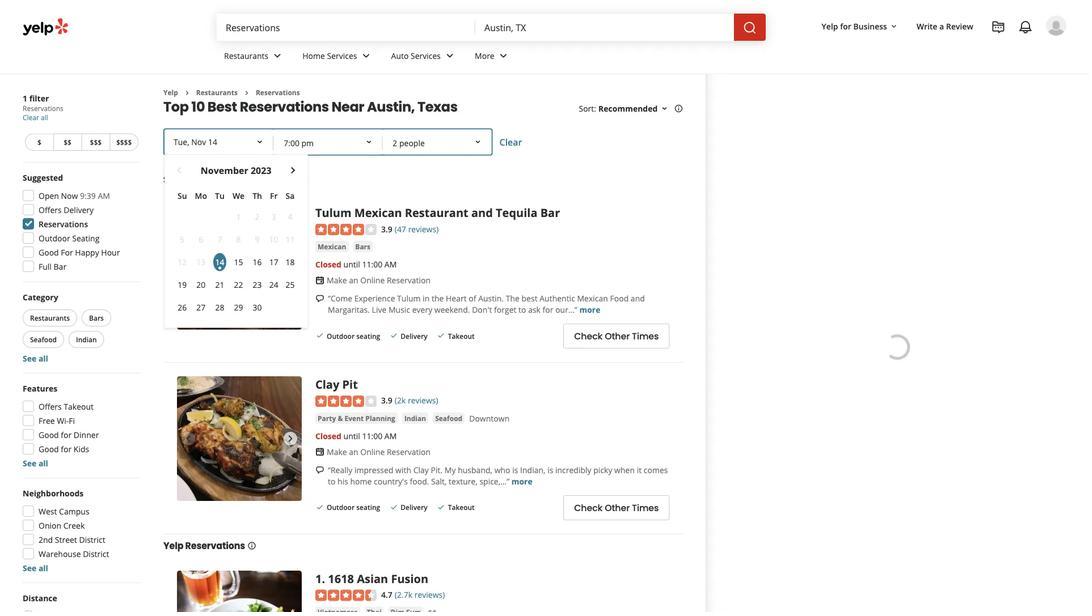 Task type: describe. For each thing, give the bounding box(es) containing it.
(47
[[395, 224, 406, 235]]

16 checkmark v2 image for outdoor seating
[[315, 503, 325, 512]]

an for pit
[[349, 447, 358, 457]]

20
[[196, 280, 206, 290]]

0 vertical spatial delivery
[[64, 205, 94, 215]]

1 vertical spatial restaurants link
[[196, 88, 238, 97]]

country's
[[374, 476, 408, 487]]

(2k
[[395, 396, 406, 406]]

category
[[23, 292, 58, 303]]

16 checkmark v2 image for takeout
[[437, 503, 446, 512]]

who
[[495, 465, 510, 476]]

closed for tulum
[[315, 259, 342, 270]]

check other times for tulum mexican restaurant and tequila bar
[[574, 330, 659, 343]]

good for good for happy hour
[[39, 247, 59, 258]]

wi-
[[57, 416, 69, 426]]

indian for the left 'indian' button
[[76, 335, 97, 344]]

services for auto services
[[411, 50, 441, 61]]

notifications image
[[1019, 20, 1033, 34]]

sun nov 12, 2023 cell
[[176, 253, 189, 271]]

more link for clay pit
[[512, 476, 533, 487]]

warehouse district
[[39, 549, 109, 560]]

see all for offers
[[23, 458, 48, 469]]

tulum inside the "come experience tulum in the heart of austin. the best authentic mexican food and margaritas. live music every weekend. don't forget to ask for our…"
[[397, 293, 421, 304]]

Cover field
[[384, 131, 490, 156]]

1 vertical spatial district
[[83, 549, 109, 560]]

24
[[269, 280, 278, 290]]

write
[[917, 21, 938, 31]]

seafood for the left seafood button
[[30, 335, 57, 344]]

yelp for yelp
[[163, 88, 178, 97]]

austin.
[[478, 293, 504, 304]]

1 horizontal spatial bars button
[[353, 241, 373, 253]]

24 chevron down v2 image for home services
[[359, 49, 373, 63]]

$$
[[64, 138, 71, 147]]

mon nov 13, 2023 cell
[[193, 253, 209, 271]]

26
[[178, 302, 187, 313]]

Select a date text field
[[165, 130, 274, 155]]

3.9 link for pit
[[381, 394, 393, 407]]

group containing features
[[19, 383, 141, 469]]

24 chevron down v2 image
[[271, 49, 284, 63]]

reservation for mexican
[[387, 275, 431, 286]]

2023
[[251, 164, 271, 176]]

ask
[[528, 304, 541, 315]]

29
[[234, 302, 243, 313]]

16 speech v2 image for tulum mexican restaurant and tequila bar
[[315, 294, 325, 303]]

user actions element
[[813, 14, 1083, 84]]

2 vertical spatial reviews)
[[415, 590, 445, 601]]

more for clay pit
[[512, 476, 533, 487]]

heart
[[446, 293, 467, 304]]

3.9 star rating image for clay
[[315, 396, 377, 407]]

check for tulum mexican restaurant and tequila bar
[[574, 330, 603, 343]]

delivery for clay pit
[[401, 503, 428, 513]]

check other times for clay pit
[[574, 502, 659, 515]]

0 horizontal spatial tulum
[[315, 205, 352, 221]]

1 vertical spatial bar
[[54, 261, 66, 272]]

make an online reservation for mexican
[[327, 275, 431, 286]]

0 vertical spatial bar
[[541, 205, 560, 221]]

hour
[[101, 247, 120, 258]]

auto services link
[[382, 41, 466, 74]]

16 chevron down v2 image for yelp for business
[[890, 22, 899, 31]]

7
[[218, 234, 222, 245]]

thu nov 9, 2023 cell
[[251, 231, 264, 249]]

times for clay pit
[[632, 502, 659, 515]]

outdoor for tulum
[[327, 332, 355, 341]]

my
[[445, 465, 456, 476]]

mexican inside the "come experience tulum in the heart of austin. the best authentic mexican food and margaritas. live music every weekend. don't forget to ask for our…"
[[577, 293, 608, 304]]

(2k reviews) link
[[395, 394, 438, 407]]

with
[[396, 465, 411, 476]]

$$$ button
[[81, 134, 110, 151]]

other for clay pit
[[605, 502, 630, 515]]

closed until 11:00 am for mexican
[[315, 259, 397, 270]]

planning
[[366, 414, 395, 423]]

takeout for tulum mexican restaurant and tequila bar
[[448, 332, 475, 341]]

(2.7k reviews) link
[[395, 589, 445, 601]]

full bar
[[39, 261, 66, 272]]

0 vertical spatial am
[[98, 190, 110, 201]]

wed nov 1, 2023 cell
[[231, 208, 246, 226]]

don't
[[472, 304, 492, 315]]

0 vertical spatial 10
[[191, 97, 205, 116]]

(2.7k reviews)
[[395, 590, 445, 601]]

0 horizontal spatial clay
[[315, 377, 339, 392]]

tequila
[[496, 205, 538, 221]]

yelp for business button
[[817, 16, 903, 36]]

for for business
[[840, 21, 852, 31]]

22
[[234, 280, 243, 290]]

services for home services
[[327, 50, 357, 61]]

next image for tulum
[[284, 261, 297, 274]]

"come
[[328, 293, 352, 304]]

0 horizontal spatial indian button
[[69, 331, 104, 348]]

all for category
[[39, 353, 48, 364]]

top 10 best reservations near austin, texas
[[163, 97, 458, 116]]

all for features
[[39, 458, 48, 469]]

for for dinner
[[61, 430, 72, 441]]

$
[[37, 138, 41, 147]]

music
[[389, 304, 410, 315]]

outdoor seating for pit
[[327, 503, 380, 513]]

restaurants button
[[23, 310, 77, 327]]

25
[[286, 280, 295, 290]]

a
[[940, 21, 944, 31]]

row containing 5
[[174, 228, 299, 251]]

1 horizontal spatial bars
[[355, 242, 371, 251]]

9
[[255, 234, 260, 245]]

10 inside fri nov 10, 2023 cell
[[269, 234, 278, 245]]

all inside 1 filter reservations clear all
[[41, 113, 48, 122]]

yelp for yelp reservations
[[163, 540, 183, 552]]

top
[[163, 97, 189, 116]]

16 speech v2 image for clay pit
[[315, 466, 325, 475]]

yelp for business
[[822, 21, 887, 31]]

check other times link for clay pit
[[564, 496, 670, 521]]

campus
[[59, 506, 89, 517]]

am for tulum mexican restaurant and tequila bar
[[385, 259, 397, 270]]

offers for offers delivery
[[39, 205, 62, 215]]

restaurants for restaurants button
[[30, 313, 70, 323]]

other for tulum mexican restaurant and tequila bar
[[605, 330, 630, 343]]

row group containing 1
[[174, 206, 299, 319]]

when
[[615, 465, 635, 476]]

1 vertical spatial indian button
[[402, 413, 428, 424]]

features
[[23, 383, 57, 394]]

good for kids
[[39, 444, 89, 455]]

3
[[272, 212, 276, 222]]

home
[[303, 50, 325, 61]]

salt,
[[431, 476, 447, 487]]

yelp for yelp for business
[[822, 21, 838, 31]]

1 horizontal spatial mexican
[[355, 205, 402, 221]]

fusion
[[391, 571, 428, 587]]

seating for mexican
[[356, 332, 380, 341]]

"really impressed with clay pit. my husband, who is indian, is incredibly picky when it comes to his home country's food. salt, texture, spice,…"
[[328, 465, 668, 487]]

mexican button
[[315, 241, 349, 253]]

check for clay pit
[[574, 502, 603, 515]]

bars inside group
[[89, 313, 104, 323]]

14
[[215, 257, 224, 268]]

until for pit
[[344, 431, 360, 442]]

free wi-fi
[[39, 416, 75, 426]]

sponsored results
[[163, 174, 248, 186]]

1 see all button from the top
[[23, 353, 48, 364]]

downtown
[[469, 413, 510, 424]]

row containing 1
[[174, 206, 299, 228]]

mexican inside button
[[318, 242, 346, 251]]

$ button
[[25, 134, 53, 151]]

tulum mexican restaurant and tequila bar
[[315, 205, 560, 221]]

1 for 1 . 1618 asian fusion
[[315, 571, 322, 587]]

make for tulum
[[327, 275, 347, 286]]

more link for tulum mexican restaurant and tequila bar
[[580, 304, 601, 315]]

16
[[253, 257, 262, 268]]

the
[[432, 293, 444, 304]]

1 . 1618 asian fusion
[[315, 571, 428, 587]]

(2k reviews)
[[395, 396, 438, 406]]

november 2023
[[201, 164, 271, 176]]

for inside the "come experience tulum in the heart of austin. the best authentic mexican food and margaritas. live music every weekend. don't forget to ask for our…"
[[543, 304, 553, 315]]

to inside "really impressed with clay pit. my husband, who is indian, is incredibly picky when it comes to his home country's food. salt, texture, spice,…"
[[328, 476, 336, 487]]

1 for 1 filter reservations clear all
[[23, 93, 27, 104]]

16 checkmark v2 image for delivery
[[389, 503, 398, 512]]

18
[[286, 257, 295, 268]]

28
[[215, 302, 224, 313]]

asian
[[357, 571, 388, 587]]

in
[[423, 293, 430, 304]]

good for good for kids
[[39, 444, 59, 455]]

reservations down offers delivery
[[39, 219, 88, 230]]

1 horizontal spatial clear
[[500, 136, 522, 148]]

more
[[475, 50, 495, 61]]

none field the near
[[485, 21, 725, 33]]

live
[[372, 304, 387, 315]]

event
[[345, 414, 364, 423]]

2
[[255, 212, 260, 222]]

for for kids
[[61, 444, 72, 455]]

2 is from the left
[[548, 465, 553, 476]]

outdoor seating for mexican
[[327, 332, 380, 341]]

recommended button
[[599, 103, 669, 114]]

16 reservation v2 image for tulum
[[315, 276, 325, 285]]

see all button for offers takeout
[[23, 458, 48, 469]]

12
[[178, 257, 187, 268]]

next image for clay
[[284, 432, 297, 446]]

row containing 26
[[174, 296, 299, 319]]

every
[[412, 304, 432, 315]]

group containing suggested
[[19, 172, 141, 276]]

1 vertical spatial 16 info v2 image
[[250, 175, 259, 184]]

takeout for clay pit
[[448, 503, 475, 513]]

0 vertical spatial 16 info v2 image
[[674, 104, 683, 113]]

11:00 for mexican
[[362, 259, 383, 270]]

am for clay pit
[[385, 431, 397, 442]]

it
[[637, 465, 642, 476]]

delivery for tulum mexican restaurant and tequila bar
[[401, 332, 428, 341]]

see all for west
[[23, 563, 48, 574]]

24 chevron down v2 image for more
[[497, 49, 510, 63]]

3.9 for pit
[[381, 396, 393, 406]]

seafood for bottommost seafood button
[[435, 414, 463, 423]]

fri nov 3, 2023 cell
[[268, 208, 279, 226]]

reservations down 24 chevron down v2 icon at the left
[[240, 97, 329, 116]]

near
[[332, 97, 364, 116]]

outdoor inside group
[[39, 233, 70, 244]]

clay pit
[[315, 377, 358, 392]]

previous image
[[182, 432, 195, 446]]

fr
[[270, 191, 278, 201]]

distance
[[23, 593, 57, 604]]

clear inside 1 filter reservations clear all
[[23, 113, 39, 122]]

slideshow element for clay
[[177, 377, 302, 502]]

make for clay
[[327, 447, 347, 457]]

27
[[196, 302, 206, 313]]

outdoor for clay
[[327, 503, 355, 513]]

tulum mexican restaurant and tequila bar link
[[315, 205, 560, 221]]

reviews) for pit
[[408, 396, 438, 406]]

pit.
[[431, 465, 443, 476]]

16 chevron right v2 image
[[183, 88, 192, 97]]



Task type: vqa. For each thing, say whether or not it's contained in the screenshot.
Su
yes



Task type: locate. For each thing, give the bounding box(es) containing it.
1 vertical spatial other
[[605, 502, 630, 515]]

spice,…"
[[480, 476, 510, 487]]

previous image
[[182, 261, 195, 274]]

we
[[233, 191, 245, 201]]

see up distance
[[23, 563, 36, 574]]

row containing 12
[[174, 251, 299, 274]]

for
[[840, 21, 852, 31], [543, 304, 553, 315], [61, 430, 72, 441], [61, 444, 72, 455]]

clay inside "really impressed with clay pit. my husband, who is indian, is incredibly picky when it comes to his home country's food. salt, texture, spice,…"
[[413, 465, 429, 476]]

bar right tequila
[[541, 205, 560, 221]]

outdoor up for
[[39, 233, 70, 244]]

3 see all button from the top
[[23, 563, 48, 574]]

make up the "really at the left bottom of the page
[[327, 447, 347, 457]]

reservation for pit
[[387, 447, 431, 457]]

seafood link
[[433, 413, 465, 424]]

closed until 11:00 am down bars link
[[315, 259, 397, 270]]

see all down warehouse
[[23, 563, 48, 574]]

outdoor seating down margaritas.
[[327, 332, 380, 341]]

1 row from the top
[[174, 186, 299, 206]]

home services
[[303, 50, 357, 61]]

1 vertical spatial takeout
[[64, 401, 94, 412]]

1 16 speech v2 image from the top
[[315, 294, 325, 303]]

1 vertical spatial 1
[[236, 212, 241, 222]]

3.9 link for mexican
[[381, 223, 393, 235]]

1 see all from the top
[[23, 353, 48, 364]]

fi
[[69, 416, 75, 426]]

1 horizontal spatial clay
[[413, 465, 429, 476]]

wed nov 8, 2023 cell
[[231, 231, 246, 249]]

0 vertical spatial online
[[360, 275, 385, 286]]

2 offers from the top
[[39, 401, 62, 412]]

row group
[[174, 206, 299, 319]]

and inside the "come experience tulum in the heart of austin. the best authentic mexican food and margaritas. live music every weekend. don't forget to ask for our…"
[[631, 293, 645, 304]]

indian,
[[520, 465, 546, 476]]

offers up free
[[39, 401, 62, 412]]

takeout down texture,
[[448, 503, 475, 513]]

1 closed until 11:00 am from the top
[[315, 259, 397, 270]]

10 right top
[[191, 97, 205, 116]]

0 horizontal spatial 16 chevron down v2 image
[[660, 104, 669, 113]]

reservations down filter
[[23, 104, 63, 113]]

10 left 11 at the left top
[[269, 234, 278, 245]]

1 vertical spatial until
[[344, 431, 360, 442]]

restaurants inside the business categories element
[[224, 50, 269, 61]]

mon nov 6, 2023 cell
[[193, 231, 209, 249]]

3.9 star rating image for tulum
[[315, 224, 377, 236]]

1 horizontal spatial indian button
[[402, 413, 428, 424]]

16 checkmark v2 image for delivery
[[389, 331, 398, 341]]

1 vertical spatial am
[[385, 259, 397, 270]]

2 row from the top
[[174, 206, 299, 228]]

3.9 link left (2k
[[381, 394, 393, 407]]

sun nov 5, 2023 cell
[[176, 231, 189, 249]]

0 vertical spatial outdoor seating
[[327, 332, 380, 341]]

good for dinner
[[39, 430, 99, 441]]

1 vertical spatial 10
[[269, 234, 278, 245]]

1 horizontal spatial more link
[[580, 304, 601, 315]]

(47 reviews)
[[395, 224, 439, 235]]

11:00 for pit
[[362, 431, 383, 442]]

1 is from the left
[[512, 465, 518, 476]]

0 horizontal spatial to
[[328, 476, 336, 487]]

make an online reservation up the impressed at the bottom left of page
[[327, 447, 431, 457]]

food
[[610, 293, 629, 304]]

1 good from the top
[[39, 247, 59, 258]]

experience
[[354, 293, 395, 304]]

indian inside group
[[76, 335, 97, 344]]

1 other from the top
[[605, 330, 630, 343]]

0 vertical spatial 1
[[23, 93, 27, 104]]

1 horizontal spatial 1
[[236, 212, 241, 222]]

is right indian,
[[548, 465, 553, 476]]

slideshow element
[[177, 205, 302, 330], [177, 377, 302, 502]]

0 vertical spatial offers
[[39, 205, 62, 215]]

16 chevron down v2 image for recommended
[[660, 104, 669, 113]]

9:39
[[80, 190, 96, 201]]

1 vertical spatial 11:00
[[362, 431, 383, 442]]

fri nov 10, 2023 cell
[[268, 231, 279, 249]]

slideshow element for tulum
[[177, 205, 302, 330]]

write a review link
[[912, 16, 978, 36]]

4.7
[[381, 590, 393, 601]]

1 3.9 star rating image from the top
[[315, 224, 377, 236]]

until for mexican
[[344, 259, 360, 270]]

1 check other times from the top
[[574, 330, 659, 343]]

offers down "open"
[[39, 205, 62, 215]]

1 offers from the top
[[39, 205, 62, 215]]

4.7 link
[[381, 589, 393, 601]]

see all button up features
[[23, 353, 48, 364]]

16 chevron down v2 image right business
[[890, 22, 899, 31]]

1 vertical spatial to
[[328, 476, 336, 487]]

for right the ask
[[543, 304, 553, 315]]

0 vertical spatial check other times link
[[564, 324, 670, 349]]

pit
[[342, 377, 358, 392]]

bars button
[[353, 241, 373, 253], [82, 310, 111, 327]]

3.9 link left (47
[[381, 223, 393, 235]]

margaritas.
[[328, 304, 370, 315]]

next image
[[284, 261, 297, 274], [284, 432, 297, 446]]

indian for 'indian' button to the bottom
[[404, 414, 426, 423]]

party
[[318, 414, 336, 423]]

1 vertical spatial outdoor seating
[[327, 503, 380, 513]]

2 outdoor seating from the top
[[327, 503, 380, 513]]

2 16 reservation v2 image from the top
[[315, 448, 325, 457]]

outdoor down his on the left bottom of page
[[327, 503, 355, 513]]

3 good from the top
[[39, 444, 59, 455]]

restaurants link
[[215, 41, 293, 74], [196, 88, 238, 97]]

1 vertical spatial check
[[574, 502, 603, 515]]

1 horizontal spatial and
[[631, 293, 645, 304]]

1 inside cell
[[236, 212, 241, 222]]

home
[[350, 476, 372, 487]]

24 chevron down v2 image inside auto services link
[[443, 49, 457, 63]]

indian inside indian link
[[404, 414, 426, 423]]

2 check from the top
[[574, 502, 603, 515]]

0 horizontal spatial bars
[[89, 313, 104, 323]]

for
[[61, 247, 73, 258]]

2 vertical spatial see all
[[23, 563, 48, 574]]

4 row from the top
[[174, 251, 299, 274]]

2 3.9 from the top
[[381, 396, 393, 406]]

0 vertical spatial make an online reservation
[[327, 275, 431, 286]]

1 closed from the top
[[315, 259, 342, 270]]

more link
[[580, 304, 601, 315], [512, 476, 533, 487]]

1 16 reservation v2 image from the top
[[315, 276, 325, 285]]

0 vertical spatial until
[[344, 259, 360, 270]]

see all down good for kids
[[23, 458, 48, 469]]

2 horizontal spatial 1
[[315, 571, 322, 587]]

0 horizontal spatial none field
[[226, 21, 466, 33]]

clear button
[[500, 136, 522, 148]]

now
[[61, 190, 78, 201]]

for down good for dinner
[[61, 444, 72, 455]]

0 vertical spatial reviews)
[[408, 224, 439, 235]]

1 vertical spatial restaurants
[[196, 88, 238, 97]]

2 none field from the left
[[485, 21, 725, 33]]

0 horizontal spatial seafood
[[30, 335, 57, 344]]

reservations left 16 info v2 image at left
[[185, 540, 245, 552]]

restaurants for the top restaurants link
[[224, 50, 269, 61]]

2 3.9 star rating image from the top
[[315, 396, 377, 407]]

2 next image from the top
[[284, 432, 297, 446]]

restaurants link right 16 chevron right v2 icon
[[196, 88, 238, 97]]

1 services from the left
[[327, 50, 357, 61]]

reviews) for mexican
[[408, 224, 439, 235]]

1 an from the top
[[349, 275, 358, 286]]

0 horizontal spatial 16 checkmark v2 image
[[315, 331, 325, 341]]

make an online reservation up experience
[[327, 275, 431, 286]]

dinner
[[74, 430, 99, 441]]

sat nov 11, 2023 cell
[[284, 231, 296, 249]]

bars right "mexican" button
[[355, 242, 371, 251]]

1 online from the top
[[360, 275, 385, 286]]

see all button for west campus
[[23, 563, 48, 574]]

row containing 19
[[174, 274, 299, 296]]

5 row from the top
[[174, 274, 299, 296]]

more link down indian,
[[512, 476, 533, 487]]

an for mexican
[[349, 275, 358, 286]]

see for offers
[[23, 458, 36, 469]]

good down good for dinner
[[39, 444, 59, 455]]

check
[[574, 330, 603, 343], [574, 502, 603, 515]]

am down planning
[[385, 431, 397, 442]]

services right "home"
[[327, 50, 357, 61]]

2nd
[[39, 535, 53, 546]]

5
[[180, 234, 185, 245]]

16 checkmark v2 image down country's
[[389, 503, 398, 512]]

su
[[178, 191, 187, 201]]

2 see all from the top
[[23, 458, 48, 469]]

all for neighborhoods
[[39, 563, 48, 574]]

2 16 speech v2 image from the top
[[315, 466, 325, 475]]

business
[[854, 21, 887, 31]]

1 see from the top
[[23, 353, 36, 364]]

0 vertical spatial 16 speech v2 image
[[315, 294, 325, 303]]

16 chevron right v2 image
[[242, 88, 251, 97]]

our…"
[[556, 304, 577, 315]]

16 speech v2 image
[[315, 294, 325, 303], [315, 466, 325, 475]]

3 see from the top
[[23, 563, 36, 574]]

16 info v2 image right recommended popup button
[[674, 104, 683, 113]]

seafood button right indian link
[[433, 413, 465, 424]]

check other times link for tulum mexican restaurant and tequila bar
[[564, 324, 670, 349]]

all down filter
[[41, 113, 48, 122]]

0 vertical spatial good
[[39, 247, 59, 258]]

1618
[[328, 571, 354, 587]]

seafood down restaurants button
[[30, 335, 57, 344]]

seafood button
[[23, 331, 64, 348], [433, 413, 465, 424]]

16 chevron down v2 image inside recommended popup button
[[660, 104, 669, 113]]

all down warehouse
[[39, 563, 48, 574]]

16 checkmark v2 image down weekend.
[[437, 331, 446, 341]]

business categories element
[[215, 41, 1067, 74]]

delivery down the open now 9:39 am
[[64, 205, 94, 215]]

1 vertical spatial bars button
[[82, 310, 111, 327]]

1 vertical spatial closed
[[315, 431, 342, 442]]

1 horizontal spatial 10
[[269, 234, 278, 245]]

see all button down warehouse
[[23, 563, 48, 574]]

party & event planning button
[[315, 413, 398, 424]]

online for mexican
[[360, 275, 385, 286]]

clay left pit
[[315, 377, 339, 392]]

make an online reservation
[[327, 275, 431, 286], [327, 447, 431, 457]]

2 slideshow element from the top
[[177, 377, 302, 502]]

1 horizontal spatial 16 checkmark v2 image
[[389, 503, 398, 512]]

sponsored
[[163, 174, 213, 186]]

0 vertical spatial indian button
[[69, 331, 104, 348]]

3 row from the top
[[174, 228, 299, 251]]

none field find
[[226, 21, 466, 33]]

see all button
[[23, 353, 48, 364], [23, 458, 48, 469], [23, 563, 48, 574]]

closed until 11:00 am for pit
[[315, 431, 397, 442]]

None search field
[[217, 14, 768, 41]]

online for pit
[[360, 447, 385, 457]]

1 3.9 link from the top
[[381, 223, 393, 235]]

authentic
[[540, 293, 575, 304]]

0 horizontal spatial 10
[[191, 97, 205, 116]]

indian down (2k reviews) at the bottom left
[[404, 414, 426, 423]]

make an online reservation for pit
[[327, 447, 431, 457]]

clay up food.
[[413, 465, 429, 476]]

online up the impressed at the bottom left of page
[[360, 447, 385, 457]]

2 reservation from the top
[[387, 447, 431, 457]]

all down good for kids
[[39, 458, 48, 469]]

0 vertical spatial bars button
[[353, 241, 373, 253]]

thu nov 2, 2023 cell
[[251, 208, 264, 226]]

23
[[253, 280, 262, 290]]

1 horizontal spatial to
[[519, 304, 526, 315]]

texas
[[418, 97, 458, 116]]

3.9 for mexican
[[381, 224, 393, 235]]

2 24 chevron down v2 image from the left
[[443, 49, 457, 63]]

district down 2nd street district
[[83, 549, 109, 560]]

november
[[201, 164, 248, 176]]

1 reservation from the top
[[387, 275, 431, 286]]

3.9 star rating image
[[315, 224, 377, 236], [315, 396, 377, 407]]

more down indian,
[[512, 476, 533, 487]]

0 vertical spatial clay
[[315, 377, 339, 392]]

11:00 down planning
[[362, 431, 383, 442]]

tue nov 14, 2023 cell
[[211, 251, 229, 274]]

6 row from the top
[[174, 296, 299, 319]]

1 vertical spatial seafood
[[435, 414, 463, 423]]

1 horizontal spatial seafood button
[[433, 413, 465, 424]]

0 horizontal spatial bar
[[54, 261, 66, 272]]

more link
[[466, 41, 520, 74]]

1 vertical spatial good
[[39, 430, 59, 441]]

2 closed from the top
[[315, 431, 342, 442]]

restaurants inside button
[[30, 313, 70, 323]]

2 3.9 link from the top
[[381, 394, 393, 407]]

0 vertical spatial 3.9
[[381, 224, 393, 235]]

3 24 chevron down v2 image from the left
[[497, 49, 510, 63]]

6
[[199, 234, 203, 245]]

mexican left bars link
[[318, 242, 346, 251]]

1 make an online reservation from the top
[[327, 275, 431, 286]]

0 horizontal spatial indian
[[76, 335, 97, 344]]

1 times from the top
[[632, 330, 659, 343]]

16 speech v2 image left "come
[[315, 294, 325, 303]]

16 checkmark v2 image
[[315, 331, 325, 341], [437, 331, 446, 341], [389, 503, 398, 512]]

1 for 1
[[236, 212, 241, 222]]

$$$$
[[116, 138, 132, 147]]

2 vertical spatial outdoor
[[327, 503, 355, 513]]

2 an from the top
[[349, 447, 358, 457]]

1 3.9 from the top
[[381, 224, 393, 235]]

2 make from the top
[[327, 447, 347, 457]]

16 chevron down v2 image right the recommended
[[660, 104, 669, 113]]

1 inside 1 filter reservations clear all
[[23, 93, 27, 104]]

see all
[[23, 353, 48, 364], [23, 458, 48, 469], [23, 563, 48, 574]]

reservation up in
[[387, 275, 431, 286]]

forget
[[494, 304, 517, 315]]

1 none field from the left
[[226, 21, 466, 33]]

reviews) up indian link
[[408, 396, 438, 406]]

2 online from the top
[[360, 447, 385, 457]]

indian link
[[402, 413, 428, 424]]

1 11:00 from the top
[[362, 259, 383, 270]]

16 checkmark v2 image up "clay pit" link
[[315, 331, 325, 341]]

free
[[39, 416, 55, 426]]

distance option group
[[19, 593, 141, 613]]

happy
[[75, 247, 99, 258]]

austin,
[[367, 97, 415, 116]]

2 check other times from the top
[[574, 502, 659, 515]]

16 checkmark v2 image
[[389, 331, 398, 341], [315, 503, 325, 512], [437, 503, 446, 512]]

11:00 down bars link
[[362, 259, 383, 270]]

1 horizontal spatial none field
[[485, 21, 725, 33]]

yelp
[[822, 21, 838, 31], [163, 88, 178, 97], [163, 540, 183, 552]]

2 vertical spatial delivery
[[401, 503, 428, 513]]

1 vertical spatial next image
[[284, 432, 297, 446]]

24 chevron down v2 image
[[359, 49, 373, 63], [443, 49, 457, 63], [497, 49, 510, 63]]

1 outdoor seating from the top
[[327, 332, 380, 341]]

tulum
[[315, 205, 352, 221], [397, 293, 421, 304]]

see all up features
[[23, 353, 48, 364]]

november 2023 grid
[[174, 164, 299, 319]]

check other times down food on the right
[[574, 330, 659, 343]]

bars button right "mexican" button
[[353, 241, 373, 253]]

and left tequila
[[471, 205, 493, 221]]

1 next image from the top
[[284, 261, 297, 274]]

0 vertical spatial clear
[[23, 113, 39, 122]]

tu
[[215, 191, 225, 201]]

weekend.
[[435, 304, 470, 315]]

1 vertical spatial check other times
[[574, 502, 659, 515]]

see for west
[[23, 563, 36, 574]]

more link right our…"
[[580, 304, 601, 315]]

0 vertical spatial 3.9 link
[[381, 223, 393, 235]]

0 horizontal spatial and
[[471, 205, 493, 221]]

2 until from the top
[[344, 431, 360, 442]]

row
[[174, 186, 299, 206], [174, 206, 299, 228], [174, 228, 299, 251], [174, 251, 299, 274], [174, 274, 299, 296], [174, 296, 299, 319]]

1 vertical spatial see all button
[[23, 458, 48, 469]]

group containing category
[[20, 292, 141, 364]]

1 vertical spatial clear
[[500, 136, 522, 148]]

16 checkmark v2 image for takeout
[[437, 331, 446, 341]]

offers delivery
[[39, 205, 94, 215]]

good up full
[[39, 247, 59, 258]]

3 see all from the top
[[23, 563, 48, 574]]

24 chevron down v2 image inside more link
[[497, 49, 510, 63]]

2 good from the top
[[39, 430, 59, 441]]

1 horizontal spatial bar
[[541, 205, 560, 221]]

1 left filter
[[23, 93, 27, 104]]

seating for pit
[[356, 503, 380, 513]]

16 info v2 image up th
[[250, 175, 259, 184]]

bars right restaurants button
[[89, 313, 104, 323]]

1 seating from the top
[[356, 332, 380, 341]]

0 vertical spatial district
[[79, 535, 105, 546]]

16 info v2 image
[[674, 104, 683, 113], [250, 175, 259, 184]]

check other times link down food on the right
[[564, 324, 670, 349]]

projects image
[[992, 20, 1005, 34]]

and right food on the right
[[631, 293, 645, 304]]

0 vertical spatial seafood
[[30, 335, 57, 344]]

1 24 chevron down v2 image from the left
[[359, 49, 373, 63]]

delivery down food.
[[401, 503, 428, 513]]

1 make from the top
[[327, 275, 347, 286]]

1
[[23, 93, 27, 104], [236, 212, 241, 222], [315, 571, 322, 587]]

online
[[360, 275, 385, 286], [360, 447, 385, 457]]

24 chevron down v2 image right 'auto services'
[[443, 49, 457, 63]]

0 vertical spatial see all
[[23, 353, 48, 364]]

15
[[234, 257, 243, 268]]

reservations
[[256, 88, 300, 97], [240, 97, 329, 116], [23, 104, 63, 113], [39, 219, 88, 230], [185, 540, 245, 552]]

1 check from the top
[[574, 330, 603, 343]]

suggested
[[23, 172, 63, 183]]

4.7 star rating image
[[315, 590, 377, 602]]

3.9 star rating image down pit
[[315, 396, 377, 407]]

is right who
[[512, 465, 518, 476]]

24 chevron down v2 image inside home services link
[[359, 49, 373, 63]]

bar right full
[[54, 261, 66, 272]]

0 vertical spatial check
[[574, 330, 603, 343]]

seafood inside group
[[30, 335, 57, 344]]

1 vertical spatial an
[[349, 447, 358, 457]]

search image
[[743, 21, 757, 35]]

1 vertical spatial seafood button
[[433, 413, 465, 424]]

16 chevron down v2 image inside yelp for business button
[[890, 22, 899, 31]]

seafood button down restaurants button
[[23, 331, 64, 348]]

0 vertical spatial 3.9 star rating image
[[315, 224, 377, 236]]

2 other from the top
[[605, 502, 630, 515]]

bars button right restaurants button
[[82, 310, 111, 327]]

ruby a. image
[[1046, 15, 1067, 36]]

tue nov 7, 2023 cell
[[213, 231, 226, 249]]

delivery down every
[[401, 332, 428, 341]]

24 chevron down v2 image left 'auto'
[[359, 49, 373, 63]]

make up "come
[[327, 275, 347, 286]]

1 vertical spatial closed until 11:00 am
[[315, 431, 397, 442]]

2 services from the left
[[411, 50, 441, 61]]

0 horizontal spatial bars button
[[82, 310, 111, 327]]

16 reservation v2 image
[[315, 276, 325, 285], [315, 448, 325, 457]]

online up experience
[[360, 275, 385, 286]]

0 vertical spatial reservation
[[387, 275, 431, 286]]

west campus
[[39, 506, 89, 517]]

reviews) down restaurant
[[408, 224, 439, 235]]

good for good for dinner
[[39, 430, 59, 441]]

1 horizontal spatial tulum
[[397, 293, 421, 304]]

0 horizontal spatial seafood button
[[23, 331, 64, 348]]

good down free
[[39, 430, 59, 441]]

2 see from the top
[[23, 458, 36, 469]]

indian down restaurants button
[[76, 335, 97, 344]]

takeout down weekend.
[[448, 332, 475, 341]]

1 check other times link from the top
[[564, 324, 670, 349]]

2 see all button from the top
[[23, 458, 48, 469]]

outdoor seating
[[39, 233, 99, 244]]

"come experience tulum in the heart of austin. the best authentic mexican food and margaritas. live music every weekend. don't forget to ask for our…"
[[328, 293, 645, 315]]

yelp inside button
[[822, 21, 838, 31]]

1 slideshow element from the top
[[177, 205, 302, 330]]

2 seating from the top
[[356, 503, 380, 513]]

Time field
[[275, 131, 381, 156]]

closed for clay
[[315, 431, 342, 442]]

reservations right 16 chevron right v2 image
[[256, 88, 300, 97]]

2 check other times link from the top
[[564, 496, 670, 521]]

party & event planning link
[[315, 413, 398, 424]]

0 vertical spatial seating
[[356, 332, 380, 341]]

1 horizontal spatial 24 chevron down v2 image
[[443, 49, 457, 63]]

offers takeout
[[39, 401, 94, 412]]

0 vertical spatial restaurants link
[[215, 41, 293, 74]]

1 until from the top
[[344, 259, 360, 270]]

reservations link
[[256, 88, 300, 97]]

the
[[506, 293, 520, 304]]

1 vertical spatial 3.9 star rating image
[[315, 396, 377, 407]]

sat nov 4, 2023 cell
[[284, 208, 296, 226]]

3.9 left (2k
[[381, 396, 393, 406]]

more for tulum mexican restaurant and tequila bar
[[580, 304, 601, 315]]

offers for offers takeout
[[39, 401, 62, 412]]

to inside the "come experience tulum in the heart of austin. the best authentic mexican food and margaritas. live music every weekend. don't forget to ask for our…"
[[519, 304, 526, 315]]

1 vertical spatial seating
[[356, 503, 380, 513]]

all up features
[[39, 353, 48, 364]]

restaurants link up 16 chevron right v2 image
[[215, 41, 293, 74]]

until down event
[[344, 431, 360, 442]]

1618 asian fusion link
[[328, 571, 428, 587]]

closed down party at the left
[[315, 431, 342, 442]]

am right 9:39
[[98, 190, 110, 201]]

2 make an online reservation from the top
[[327, 447, 431, 457]]

his
[[338, 476, 348, 487]]

2 closed until 11:00 am from the top
[[315, 431, 397, 442]]

2 horizontal spatial 16 checkmark v2 image
[[437, 503, 446, 512]]

16 chevron down v2 image
[[890, 22, 899, 31], [660, 104, 669, 113]]

see up features
[[23, 353, 36, 364]]

2 11:00 from the top
[[362, 431, 383, 442]]

2 vertical spatial mexican
[[577, 293, 608, 304]]

for up good for kids
[[61, 430, 72, 441]]

party & event planning
[[318, 414, 395, 423]]

16 info v2 image
[[247, 542, 257, 551]]

restaurants left 24 chevron down v2 icon at the left
[[224, 50, 269, 61]]

group
[[19, 172, 141, 276], [20, 292, 141, 364], [19, 383, 141, 469], [19, 488, 141, 574]]

restaurants down category
[[30, 313, 70, 323]]

Find text field
[[226, 21, 466, 33]]

16 checkmark v2 image for outdoor seating
[[315, 331, 325, 341]]

yelp link
[[163, 88, 178, 97]]

24 chevron down v2 image for auto services
[[443, 49, 457, 63]]

row containing su
[[174, 186, 299, 206]]

0 vertical spatial and
[[471, 205, 493, 221]]

1 vertical spatial 16 chevron down v2 image
[[660, 104, 669, 113]]

2 vertical spatial 1
[[315, 571, 322, 587]]

1 horizontal spatial 16 checkmark v2 image
[[389, 331, 398, 341]]

other down when
[[605, 502, 630, 515]]

group containing neighborhoods
[[19, 488, 141, 574]]

seating
[[356, 332, 380, 341], [356, 503, 380, 513]]

Near text field
[[485, 21, 725, 33]]

kids
[[74, 444, 89, 455]]

16 reservation v2 image for clay
[[315, 448, 325, 457]]

open
[[39, 190, 59, 201]]

for inside button
[[840, 21, 852, 31]]

0 vertical spatial outdoor
[[39, 233, 70, 244]]

check down our…"
[[574, 330, 603, 343]]

services right 'auto'
[[411, 50, 441, 61]]

closed until 11:00 am down party & event planning 'button'
[[315, 431, 397, 442]]

None field
[[226, 21, 466, 33], [485, 21, 725, 33]]

0 vertical spatial other
[[605, 330, 630, 343]]

1 vertical spatial see all
[[23, 458, 48, 469]]

check down picky
[[574, 502, 603, 515]]

0 vertical spatial yelp
[[822, 21, 838, 31]]

times for tulum mexican restaurant and tequila bar
[[632, 330, 659, 343]]

1 vertical spatial tulum
[[397, 293, 421, 304]]

2 times from the top
[[632, 502, 659, 515]]

0 vertical spatial check other times
[[574, 330, 659, 343]]

seafood right indian link
[[435, 414, 463, 423]]

2nd street district
[[39, 535, 105, 546]]

auto
[[391, 50, 409, 61]]

0 vertical spatial more
[[580, 304, 601, 315]]

0 vertical spatial times
[[632, 330, 659, 343]]

1 left the 1618
[[315, 571, 322, 587]]

0 vertical spatial closed until 11:00 am
[[315, 259, 397, 270]]

1 vertical spatial delivery
[[401, 332, 428, 341]]



